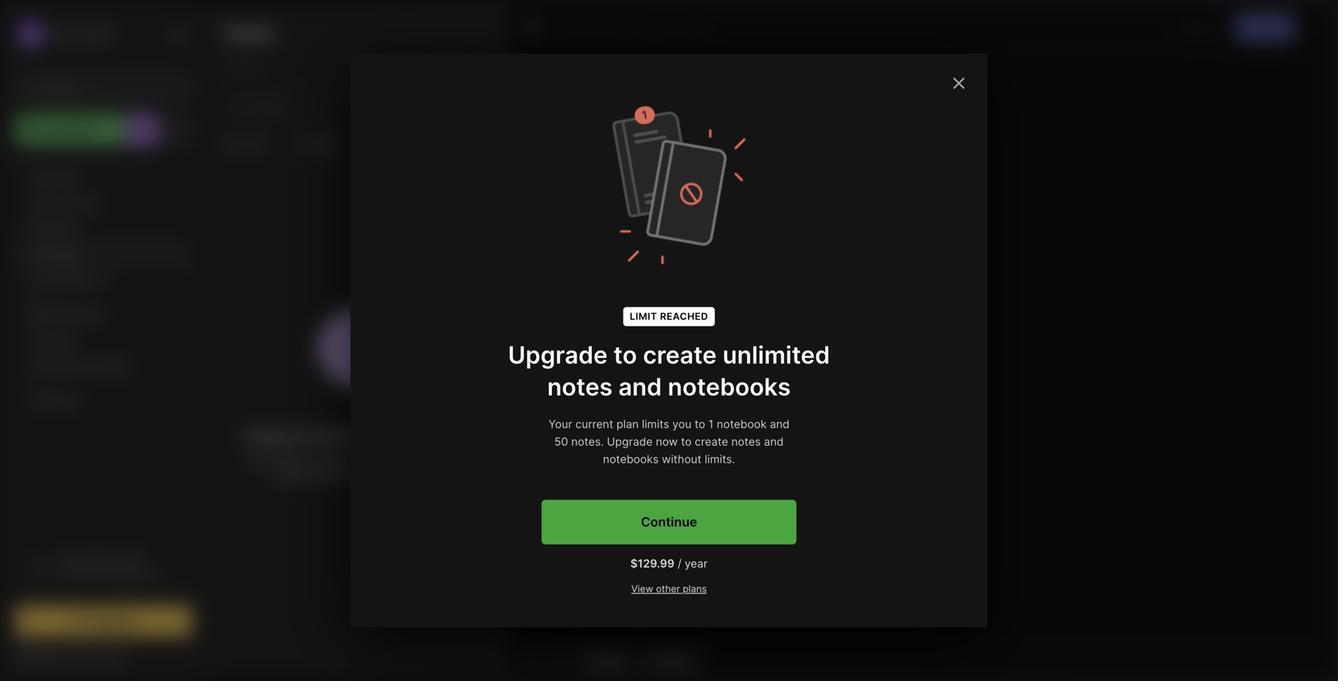 Task type: locate. For each thing, give the bounding box(es) containing it.
share button
[[1237, 14, 1295, 41]]

to down limit
[[614, 341, 637, 369]]

1 horizontal spatial you
[[1206, 22, 1224, 34]]

notebooks down plan
[[603, 453, 659, 466]]

test button
[[640, 649, 705, 671]]

you inside the your current plan limits you to 1 notebook and 50 notes. upgrade now to create notes and notebooks without limits.
[[673, 418, 692, 431]]

hello up the this
[[224, 111, 249, 124]]

nov
[[224, 151, 242, 163]]

0 vertical spatial tasks
[[242, 137, 268, 149]]

tasks up 2 notes
[[221, 21, 275, 44]]

0 horizontal spatial notebooks
[[603, 453, 659, 466]]

0 horizontal spatial notes
[[50, 223, 79, 235]]

0 vertical spatial notes
[[220, 20, 275, 43]]

notes
[[220, 20, 275, 43], [50, 223, 79, 235]]

the up full
[[108, 555, 123, 566]]

add tag image
[[548, 650, 567, 669]]

None search field
[[44, 79, 171, 98]]

your current plan limits you to 1 notebook and 50 notes. upgrade now to create notes and notebooks without limits.
[[549, 418, 790, 466]]

to up without
[[681, 435, 692, 449]]

upgrade
[[508, 341, 608, 369], [607, 435, 653, 449], [91, 615, 137, 628]]

to left 1
[[695, 418, 706, 431]]

tag down assigned
[[298, 151, 313, 163]]

2 vertical spatial test
[[664, 653, 685, 667]]

you up now
[[673, 418, 692, 431]]

hello inside button
[[684, 22, 709, 34]]

manage
[[243, 428, 287, 442]]

1 horizontal spatial tag
[[599, 653, 616, 667]]

1 vertical spatial notes
[[548, 373, 613, 401]]

and down or
[[392, 467, 412, 480]]

1 vertical spatial tag
[[599, 653, 616, 667]]

1 vertical spatial you
[[673, 418, 692, 431]]

shortcuts
[[49, 197, 97, 209]]

manage and organize tasks all in one place
[[243, 428, 474, 442]]

full
[[97, 568, 110, 579]]

tasks
[[242, 137, 268, 149], [362, 428, 391, 442]]

create down reached
[[643, 341, 717, 369]]

notes inside the main element
[[50, 223, 79, 235]]

notes inside the your current plan limits you to 1 notebook and 50 notes. upgrade now to create notes and notebooks without limits.
[[732, 435, 761, 449]]

1 vertical spatial tasks
[[231, 59, 261, 73]]

upgrade for upgrade
[[91, 615, 137, 628]]

tree
[[6, 155, 202, 530]]

1 horizontal spatial notes
[[548, 373, 613, 401]]

upgrade up your
[[508, 341, 608, 369]]

tree inside the main element
[[6, 155, 202, 530]]

by
[[307, 451, 320, 464]]

other
[[656, 583, 680, 595]]

test right tag button
[[664, 653, 685, 667]]

notes up current
[[548, 373, 613, 401]]

tasks right 0
[[231, 59, 261, 73]]

expand notebooks image
[[21, 310, 30, 320]]

view other plans button
[[632, 583, 707, 596]]

notes up 2 notes
[[220, 20, 275, 43]]

all
[[394, 428, 406, 442]]

create down 1
[[695, 435, 729, 449]]

0 horizontal spatial tasks
[[242, 137, 268, 149]]

tag inside button
[[599, 653, 616, 667]]

one
[[422, 428, 442, 442]]

the
[[108, 555, 123, 566], [79, 568, 94, 579]]

note
[[71, 123, 97, 137]]

upgrade down full
[[91, 615, 137, 628]]

this
[[224, 128, 245, 140]]

notebook
[[717, 418, 767, 431]]

tree containing home
[[6, 155, 202, 530]]

row group
[[208, 161, 509, 493]]

0 vertical spatial upgrade
[[508, 341, 608, 369]]

limit reached
[[630, 311, 709, 322]]

Find tasks… text field
[[224, 93, 460, 119]]

1 horizontal spatial to
[[681, 435, 692, 449]]

Search text field
[[44, 81, 171, 96]]

0 horizontal spatial hello
[[224, 111, 249, 124]]

$129.99 / year
[[631, 557, 708, 571]]

notes link
[[15, 216, 191, 241]]

and right notebook
[[770, 418, 790, 431]]

0 horizontal spatial the
[[79, 568, 94, 579]]

upgrade for upgrade to create unlimited notes and notebooks
[[508, 341, 608, 369]]

1 horizontal spatial hello
[[684, 22, 709, 34]]

1 horizontal spatial notes
[[220, 20, 275, 43]]

1 horizontal spatial the
[[108, 555, 123, 566]]

notes inside upgrade to create unlimited notes and notebooks
[[548, 373, 613, 401]]

this is a test
[[224, 128, 286, 140]]

assigned
[[298, 137, 344, 149]]

1 vertical spatial to
[[695, 418, 706, 431]]

0 vertical spatial notebooks
[[668, 373, 791, 401]]

0 vertical spatial to
[[614, 341, 637, 369]]

1 vertical spatial tasks
[[362, 428, 391, 442]]

tasks inside button
[[242, 137, 268, 149]]

2 horizontal spatial test
[[664, 653, 685, 667]]

Note Editor text field
[[512, 50, 1333, 643]]

is
[[247, 128, 255, 140]]

0 horizontal spatial notes
[[230, 59, 259, 72]]

0 horizontal spatial to
[[614, 341, 637, 369]]

2 vertical spatial upgrade
[[91, 615, 137, 628]]

hello button
[[665, 17, 712, 39]]

using
[[311, 467, 339, 480]]

test
[[267, 128, 286, 140], [329, 151, 346, 163], [664, 653, 685, 667]]

1 vertical spatial notebooks
[[603, 453, 659, 466]]

1 horizontal spatial test
[[329, 151, 346, 163]]

2 vertical spatial to
[[681, 435, 692, 449]]

create
[[643, 341, 717, 369], [695, 435, 729, 449]]

you right only
[[1206, 22, 1224, 34]]

shared with me
[[50, 360, 127, 372]]

0 horizontal spatial tag
[[298, 151, 313, 163]]

0 vertical spatial hello
[[684, 22, 709, 34]]

hello
[[684, 22, 709, 34], [224, 111, 249, 124]]

1 vertical spatial notes
[[50, 223, 79, 235]]

download the app get the full experience
[[61, 555, 163, 579]]

tasks up calendar on the top of page
[[50, 248, 78, 260]]

2 horizontal spatial notes
[[732, 435, 761, 449]]

1 horizontal spatial notebooks
[[668, 373, 791, 401]]

0 vertical spatial test
[[267, 128, 286, 140]]

notebooks up notebook
[[668, 373, 791, 401]]

0 horizontal spatial you
[[673, 418, 692, 431]]

and up plan
[[619, 373, 662, 401]]

to
[[614, 341, 637, 369], [695, 418, 706, 431], [681, 435, 692, 449]]

get
[[61, 568, 77, 579]]

0 horizontal spatial test
[[267, 128, 286, 140]]

or
[[406, 451, 417, 464]]

shortcuts button
[[15, 190, 191, 216]]

upgrade inside upgrade to create unlimited notes and notebooks
[[508, 341, 608, 369]]

add a reminder image
[[521, 650, 540, 669]]

0 vertical spatial notes
[[230, 59, 259, 72]]

organize
[[312, 428, 359, 442]]

the down download
[[79, 568, 94, 579]]

1 vertical spatial hello
[[224, 111, 249, 124]]

test down assigned
[[329, 151, 346, 163]]

notes right 0
[[230, 59, 259, 72]]

2 horizontal spatial to
[[695, 418, 706, 431]]

a
[[258, 128, 264, 140]]

2 vertical spatial notes
[[732, 435, 761, 449]]

hello right the notebook
[[684, 22, 709, 34]]

upgrade inside popup button
[[91, 615, 137, 628]]

notebooks
[[49, 309, 103, 321]]

notes down notebook
[[732, 435, 761, 449]]

1 vertical spatial create
[[695, 435, 729, 449]]

plans
[[683, 583, 707, 595]]

tasks inside tasks button
[[50, 248, 78, 260]]

0 vertical spatial tasks
[[221, 21, 275, 44]]

/
[[678, 557, 682, 571]]

test right the a
[[267, 128, 286, 140]]

1 vertical spatial the
[[79, 568, 94, 579]]

notebooks
[[668, 373, 791, 401], [603, 453, 659, 466]]

continue
[[641, 514, 698, 530]]

notes down the shortcuts
[[50, 223, 79, 235]]

tag
[[298, 151, 313, 163], [599, 653, 616, 667]]

expand note image
[[523, 18, 542, 37]]

none search field inside the main element
[[44, 79, 171, 98]]

0 vertical spatial create
[[643, 341, 717, 369]]

2 vertical spatial tasks
[[50, 248, 78, 260]]

now
[[656, 435, 678, 449]]

upgrade down plan
[[607, 435, 653, 449]]

and
[[619, 373, 662, 401], [770, 418, 790, 431], [289, 428, 310, 442], [764, 435, 784, 449], [392, 467, 412, 480]]

tags
[[49, 334, 73, 346]]

me
[[112, 360, 127, 372]]

upgrade to create unlimited notes and notebooks
[[508, 341, 830, 401]]

tag right add tag icon
[[599, 653, 616, 667]]

0 vertical spatial you
[[1206, 22, 1224, 34]]

my tasks
[[224, 137, 268, 149]]

1 vertical spatial upgrade
[[607, 435, 653, 449]]

tag button
[[575, 649, 636, 671]]



Task type: vqa. For each thing, say whether or not it's contained in the screenshot.
'And' to the middle
no



Task type: describe. For each thing, give the bounding box(es) containing it.
tags button
[[15, 328, 191, 353]]

1 horizontal spatial tasks
[[362, 428, 391, 442]]

view other plans
[[632, 583, 707, 595]]

create inside upgrade to create unlimited notes and notebooks
[[643, 341, 717, 369]]

notebook
[[604, 22, 652, 34]]

due
[[323, 451, 343, 464]]

download
[[61, 555, 106, 566]]

first notebook
[[579, 22, 652, 34]]

place
[[444, 428, 474, 442]]

create inside the your current plan limits you to 1 notebook and 50 notes. upgrade now to create notes and notebooks without limits.
[[695, 435, 729, 449]]

assigned button
[[283, 128, 359, 160]]

continue button
[[542, 500, 797, 545]]

reached
[[660, 311, 709, 322]]

expand tags image
[[21, 335, 30, 345]]

only you
[[1181, 22, 1224, 34]]

to inside upgrade to create unlimited notes and notebooks
[[614, 341, 637, 369]]

sort
[[283, 451, 304, 464]]

limits
[[642, 418, 670, 431]]

more
[[415, 467, 442, 480]]

home link
[[15, 165, 192, 190]]

trash link
[[15, 388, 191, 414]]

experience
[[113, 568, 163, 579]]

1 vertical spatial test
[[329, 151, 346, 163]]

my tasks button
[[208, 128, 283, 160]]

current
[[576, 418, 614, 431]]

assigned
[[420, 451, 468, 464]]

new note
[[44, 123, 97, 137]]

plan
[[617, 418, 639, 431]]

upgrade inside the your current plan limits you to 1 notebook and 50 notes. upgrade now to create notes and notebooks without limits.
[[607, 435, 653, 449]]

0 vertical spatial the
[[108, 555, 123, 566]]

0 tasks
[[221, 59, 261, 73]]

50
[[555, 435, 568, 449]]

in
[[409, 428, 419, 442]]

first notebook button
[[560, 17, 655, 39]]

only
[[1181, 22, 1203, 34]]

nov 28, 2023
[[224, 151, 285, 163]]

my
[[224, 137, 239, 149]]

notebooks inside upgrade to create unlimited notes and notebooks
[[668, 373, 791, 401]]

unlimited
[[723, 341, 830, 369]]

$129.99
[[631, 557, 675, 571]]

calendar button
[[15, 267, 191, 292]]

limit
[[630, 311, 658, 322]]

view
[[365, 467, 389, 480]]

2023
[[261, 151, 285, 163]]

28,
[[245, 151, 259, 163]]

your
[[549, 418, 573, 431]]

this
[[342, 467, 362, 480]]

and inside upgrade to create unlimited notes and notebooks
[[619, 373, 662, 401]]

first
[[579, 22, 601, 34]]

share
[[1250, 21, 1281, 35]]

calendar
[[50, 274, 94, 286]]

year
[[685, 557, 708, 571]]

easily sort by due date, note, or assigned status using this view and more
[[250, 451, 468, 480]]

0 vertical spatial tag
[[298, 151, 313, 163]]

without
[[662, 453, 702, 466]]

notebooks inside the your current plan limits you to 1 notebook and 50 notes. upgrade now to create notes and notebooks without limits.
[[603, 453, 659, 466]]

note,
[[376, 451, 403, 464]]

date,
[[346, 451, 373, 464]]

trash
[[50, 395, 78, 407]]

1
[[709, 418, 714, 431]]

notebooks link
[[15, 302, 191, 328]]

view
[[632, 583, 654, 595]]

upgrade button
[[15, 606, 192, 638]]

0
[[221, 59, 228, 73]]

test inside test button
[[664, 653, 685, 667]]

and inside easily sort by due date, note, or assigned status using this view and more
[[392, 467, 412, 480]]

main element
[[0, 0, 207, 681]]

shared with me link
[[15, 353, 191, 379]]

app
[[126, 555, 143, 566]]

2
[[220, 59, 227, 72]]

you inside the note window element
[[1206, 22, 1224, 34]]

shared
[[50, 360, 85, 372]]

and down notebook
[[764, 435, 784, 449]]

row group containing manage and organize tasks all in one place
[[208, 161, 509, 493]]

and up sort
[[289, 428, 310, 442]]

home
[[50, 172, 79, 184]]

notes.
[[572, 435, 604, 449]]

with
[[88, 360, 109, 372]]

2 notes
[[220, 59, 259, 72]]

tasks button
[[15, 241, 191, 267]]

new
[[44, 123, 68, 137]]

status
[[275, 467, 308, 480]]

note window element
[[511, 5, 1334, 677]]

easily
[[250, 451, 280, 464]]



